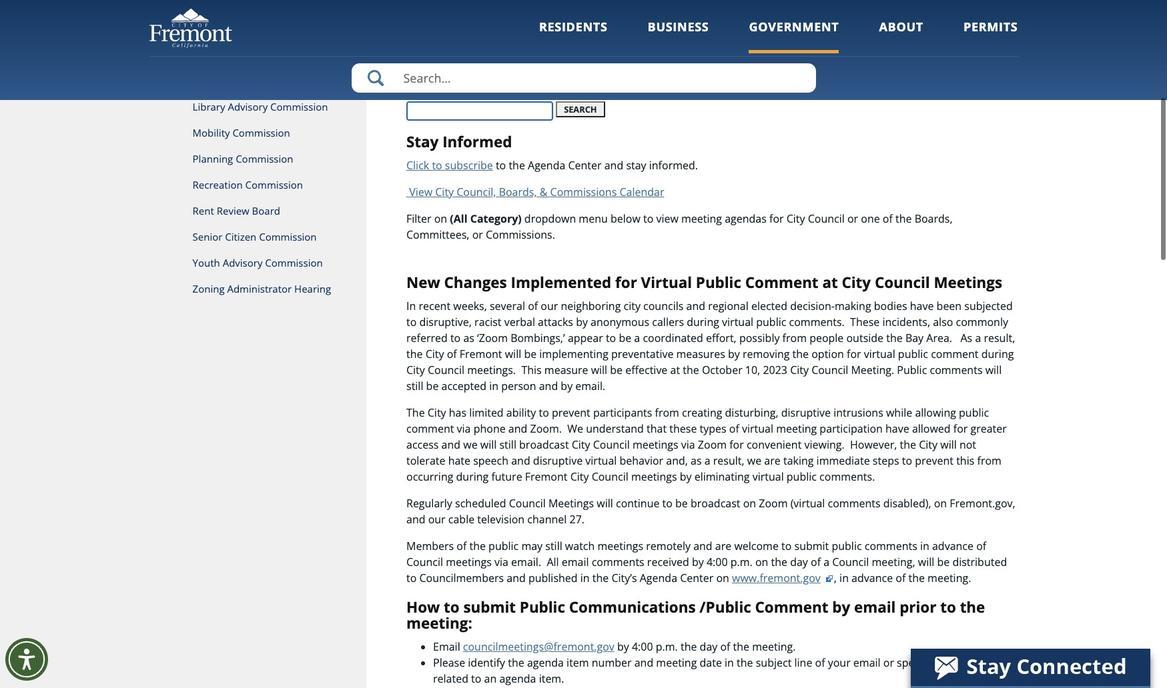 Task type: vqa. For each thing, say whether or not it's contained in the screenshot.
Minutes for 01-13-2022 Economic Development Advisory Commission Special Meeting
no



Task type: locate. For each thing, give the bounding box(es) containing it.
1 vertical spatial zoom
[[759, 496, 788, 511]]

city inside dropdown menu below to view meeting agendas for city council or one of the boards, committees, or commissions.
[[787, 212, 805, 226]]

0 horizontal spatial day
[[700, 640, 718, 655]]

the inside stay informed click to subscribe to the agenda center and stay informed.
[[509, 158, 525, 173]]

1 horizontal spatial from
[[783, 331, 807, 346]]

0 vertical spatial result,
[[984, 331, 1016, 346]]

number
[[592, 656, 632, 671]]

meeting. up subject
[[753, 640, 796, 655]]

1 horizontal spatial disruptive
[[782, 406, 831, 420]]

0 vertical spatial search
[[407, 22, 457, 43]]

minutes,
[[614, 76, 657, 90]]

email down the , in advance of the meeting.
[[854, 597, 896, 618]]

on up the /public
[[717, 571, 730, 586]]

search meeting agenda packets, meeting minutes, staff reports, and additional agenda items.
[[407, 76, 874, 90]]

1 vertical spatial we
[[748, 454, 762, 468]]

to down in
[[407, 315, 417, 330]]

result, up the eliminating
[[714, 454, 745, 468]]

1 vertical spatial our
[[428, 512, 446, 527]]

public up , on the right of page
[[832, 539, 862, 554]]

outside
[[847, 331, 884, 346]]

will inside members of the public may still watch meetings remotely and are welcome to submit public comments in advance of council meetings via email.  all email comments received by 4:00 p.m. on the day of a council meeting, will be distributed to councilmembers and published in the city's agenda center on
[[918, 555, 935, 570]]

still inside "new changes implemented for virtual public comment at city council meetings in recent weeks, several of our neighboring city councils and regional elected decision-making bodies have been subjected to disruptive, racist verbal attacks by anonymous callers during virtual public comments.  these incidents, also commonly referred to as 'zoom bombings,' appear to be a coordinated effort, possibly from people outside the bay area.   as a result, the city of fremont will be implementing preventative measures by removing the option for virtual public comment during city council meetings.  this measure will be effective at the october 10, 2023 city council meeting. public comments will still be accepted in person and by email."
[[407, 379, 424, 394]]

commission up the hearing
[[265, 256, 323, 270]]

1 horizontal spatial p.m.
[[731, 555, 753, 570]]

broadcast
[[519, 438, 569, 452], [691, 496, 741, 511]]

zoom
[[698, 438, 727, 452], [759, 496, 788, 511]]

comment inside how to submit public communications /public comment by email prior to the meeting:
[[755, 597, 829, 618]]

p.m. inside email councilmeetings@fremont.gov by 4:00 p.m. the day of the meeting. please identify the agenda item number and meeting date in the subject line of your email or specify that it is not related to an agenda item.
[[656, 640, 678, 655]]

email
[[562, 555, 589, 570], [854, 597, 896, 618], [854, 656, 881, 671]]

1 horizontal spatial advance
[[933, 539, 974, 554]]

coordinated
[[643, 331, 704, 346]]

1 horizontal spatial meeting
[[570, 76, 611, 90]]

1 vertical spatial have
[[886, 422, 910, 436]]

a up www.fremont.gov link
[[824, 555, 830, 570]]

will down ''zoom'
[[505, 347, 522, 362]]

1 horizontal spatial meetings
[[934, 272, 1003, 293]]

comment for by
[[755, 597, 829, 618]]

submit inside how to submit public communications /public comment by email prior to the meeting:
[[464, 597, 516, 618]]

in left 'person'
[[489, 379, 499, 394]]

1 vertical spatial result,
[[714, 454, 745, 468]]

meeting inside dropdown menu below to view meeting agendas for city council or one of the boards, committees, or commissions.
[[682, 212, 722, 226]]

the down measures
[[683, 363, 699, 378]]

1 vertical spatial from
[[655, 406, 680, 420]]

we up the hate
[[463, 438, 478, 452]]

to right subscribe
[[496, 158, 506, 173]]

in inside "new changes implemented for virtual public comment at city council meetings in recent weeks, several of our neighboring city councils and regional elected decision-making bodies have been subjected to disruptive, racist verbal attacks by anonymous callers during virtual public comments.  these incidents, also commonly referred to as 'zoom bombings,' appear to be a coordinated effort, possibly from people outside the bay area.   as a result, the city of fremont will be implementing preventative measures by removing the option for virtual public comment during city council meetings.  this measure will be effective at the october 10, 2023 city council meeting. public comments will still be accepted in person and by email."
[[489, 379, 499, 394]]

and left stay
[[605, 158, 624, 173]]

meetings up councilmembers at the left of page
[[446, 555, 492, 570]]

submit down (virtual
[[795, 539, 829, 554]]

communications
[[569, 597, 696, 618]]

council inside dropdown menu below to view meeting agendas for city council or one of the boards, committees, or commissions.
[[808, 212, 845, 226]]

and inside stay informed click to subscribe to the agenda center and stay informed.
[[605, 158, 624, 173]]

agenda inside members of the public may still watch meetings remotely and are welcome to submit public comments in advance of council meetings via email.  all email comments received by 4:00 p.m. on the day of a council meeting, will be distributed to councilmembers and published in the city's agenda center on
[[640, 571, 678, 586]]

are inside the city has limited ability to prevent participants from creating disturbing, disruptive intrusions while allowing public comment via phone and zoom.  we understand that these types of virtual meeting participation have allowed for greater access and we will still broadcast city council meetings via zoom for convenient viewing.  however, the city will not tolerate hate speech and disruptive virtual behavior and, as a result, we are taking immediate steps to prevent this from occurring during future fremont city council meetings by eliminating virtual public comments.
[[765, 454, 781, 468]]

disabled),
[[884, 496, 932, 511]]

the city has limited ability to prevent participants from creating disturbing, disruptive intrusions while allowing public comment via phone and zoom.  we understand that these types of virtual meeting participation have allowed for greater access and we will still broadcast city council meetings via zoom for convenient viewing.  however, the city will not tolerate hate speech and disruptive virtual behavior and, as a result, we are taking immediate steps to prevent this from occurring during future fremont city council meetings by eliminating virtual public comments.
[[407, 406, 1007, 484]]

we
[[568, 422, 583, 436]]

recreation
[[193, 178, 243, 192]]

(virtual
[[791, 496, 825, 511]]

1 vertical spatial that
[[934, 656, 955, 671]]

to right click
[[432, 158, 442, 173]]

effort,
[[706, 331, 737, 346]]

search for city
[[407, 22, 457, 43]]

0 horizontal spatial p.m.
[[656, 640, 678, 655]]

p.m.
[[731, 555, 753, 570], [656, 640, 678, 655]]

view city council, boards, & commissions calendar link
[[409, 185, 665, 200]]

referred
[[407, 331, 448, 346]]

center down received
[[680, 571, 714, 586]]

specify
[[897, 656, 932, 671]]

as right "and," on the right bottom of page
[[691, 454, 702, 468]]

p.m. down welcome
[[731, 555, 753, 570]]

our inside "new changes implemented for virtual public comment at city council meetings in recent weeks, several of our neighboring city councils and regional elected decision-making bodies have been subjected to disruptive, racist verbal attacks by anonymous callers during virtual public comments.  these incidents, also commonly referred to as 'zoom bombings,' appear to be a coordinated effort, possibly from people outside the bay area.   as a result, the city of fremont will be implementing preventative measures by removing the option for virtual public comment during city council meetings.  this measure will be effective at the october 10, 2023 city council meeting. public comments will still be accepted in person and by email."
[[541, 299, 558, 313]]

search up looking in the left top of the page
[[407, 22, 457, 43]]

result, down commonly
[[984, 331, 1016, 346]]

cable
[[448, 512, 475, 527]]

0 vertical spatial email
[[562, 555, 589, 570]]

0 vertical spatial zoom
[[698, 438, 727, 452]]

your
[[828, 656, 851, 671]]

are down convenient
[[765, 454, 781, 468]]

1 vertical spatial comment
[[755, 597, 829, 618]]

2 vertical spatial via
[[495, 555, 509, 570]]

0 vertical spatial day
[[791, 555, 808, 570]]

search
[[407, 22, 457, 43], [407, 76, 440, 90], [564, 104, 597, 116]]

agenda up packets,
[[535, 49, 573, 64]]

during inside the city has limited ability to prevent participants from creating disturbing, disruptive intrusions while allowing public comment via phone and zoom.  we understand that these types of virtual meeting participation have allowed for greater access and we will still broadcast city council meetings via zoom for convenient viewing.  however, the city will not tolerate hate speech and disruptive virtual behavior and, as a result, we are taking immediate steps to prevent this from occurring during future fremont city council meetings by eliminating virtual public comments.
[[456, 470, 489, 484]]

0 horizontal spatial we
[[463, 438, 478, 452]]

1 vertical spatial search
[[407, 76, 440, 90]]

meetings up 27. at the bottom
[[549, 496, 594, 511]]

advisory
[[228, 100, 268, 113], [223, 256, 263, 270]]

how
[[407, 597, 440, 618]]

advisory up the mobility commission
[[228, 100, 268, 113]]

day inside members of the public may still watch meetings remotely and are welcome to submit public comments in advance of council meetings via email.  all email comments received by 4:00 p.m. on the day of a council meeting, will be distributed to councilmembers and published in the city's agenda center on
[[791, 555, 808, 570]]

recent
[[419, 299, 451, 313]]

behavior
[[620, 454, 664, 468]]

from up these
[[655, 406, 680, 420]]

1 horizontal spatial result,
[[984, 331, 1016, 346]]

permits link
[[964, 19, 1018, 53]]

1 horizontal spatial 4:00
[[707, 555, 728, 570]]

0 horizontal spatial disruptive
[[533, 454, 583, 468]]

2 vertical spatial still
[[546, 539, 563, 554]]

mobility commission
[[193, 126, 290, 140]]

to right prior
[[941, 597, 957, 618]]

2 vertical spatial email
[[854, 656, 881, 671]]

prevent
[[552, 406, 591, 420], [915, 454, 954, 468]]

1 horizontal spatial at
[[823, 272, 838, 293]]

council
[[494, 22, 549, 43], [496, 49, 532, 64], [808, 212, 845, 226], [875, 272, 930, 293], [428, 363, 465, 378], [812, 363, 849, 378], [593, 438, 630, 452], [592, 470, 629, 484], [509, 496, 546, 511], [407, 555, 443, 570], [833, 555, 869, 570]]

and right number
[[635, 656, 654, 671]]

day up www.fremont.gov link
[[791, 555, 808, 570]]

agenda down received
[[640, 571, 678, 586]]

the up the www.fremont.gov
[[771, 555, 788, 570]]

meeting inside email councilmeetings@fremont.gov by 4:00 p.m. the day of the meeting. please identify the agenda item number and meeting date in the subject line of your email or specify that it is not related to an agenda item.
[[656, 656, 697, 671]]

0 vertical spatial have
[[910, 299, 934, 313]]

0 vertical spatial 4:00
[[707, 555, 728, 570]]

accepted
[[442, 379, 487, 394]]

fremont inside the city has limited ability to prevent participants from creating disturbing, disruptive intrusions while allowing public comment via phone and zoom.  we understand that these types of virtual meeting participation have allowed for greater access and we will still broadcast city council meetings via zoom for convenient viewing.  however, the city will not tolerate hate speech and disruptive virtual behavior and, as a result, we are taking immediate steps to prevent this from occurring during future fremont city council meetings by eliminating virtual public comments.
[[525, 470, 568, 484]]

via inside members of the public may still watch meetings remotely and are welcome to submit public comments in advance of council meetings via email.  all email comments received by 4:00 p.m. on the day of a council meeting, will be distributed to councilmembers and published in the city's agenda center on
[[495, 555, 509, 570]]

boards, inside dropdown menu below to view meeting agendas for city council or one of the boards, committees, or commissions.
[[915, 212, 953, 226]]

meetings up behavior
[[633, 438, 679, 452]]

1 vertical spatial at
[[671, 363, 680, 378]]

0 horizontal spatial still
[[407, 379, 424, 394]]

comments down 'comments.'
[[828, 496, 881, 511]]

have inside the city has limited ability to prevent participants from creating disturbing, disruptive intrusions while allowing public comment via phone and zoom.  we understand that these types of virtual meeting participation have allowed for greater access and we will still broadcast city council meetings via zoom for convenient viewing.  however, the city will not tolerate hate speech and disruptive virtual behavior and, as a result, we are taking immediate steps to prevent this from occurring during future fremont city council meetings by eliminating virtual public comments.
[[886, 422, 910, 436]]

, in advance of the meeting.
[[834, 571, 972, 586]]

disruptive down we
[[533, 454, 583, 468]]

subject
[[756, 656, 792, 671]]

administrator
[[227, 282, 292, 296]]

0 horizontal spatial result,
[[714, 454, 745, 468]]

rent review board link
[[149, 198, 367, 224]]

1 vertical spatial center
[[680, 571, 714, 586]]

at right effective
[[671, 363, 680, 378]]

2 horizontal spatial still
[[546, 539, 563, 554]]

4:00 down communications
[[632, 640, 653, 655]]

0 horizontal spatial boards,
[[499, 185, 537, 200]]

anonymous
[[591, 315, 650, 330]]

while
[[887, 406, 913, 420]]

agenda inside search city council agendas looking for a city council agenda item?
[[535, 49, 573, 64]]

measures
[[677, 347, 726, 362]]

informed
[[443, 132, 512, 152]]

comment inside "new changes implemented for virtual public comment at city council meetings in recent weeks, several of our neighboring city councils and regional elected decision-making bodies have been subjected to disruptive, racist verbal attacks by anonymous callers during virtual public comments.  these incidents, also commonly referred to as 'zoom bombings,' appear to be a coordinated effort, possibly from people outside the bay area.   as a result, the city of fremont will be implementing preventative measures by removing the option for virtual public comment during city council meetings.  this measure will be effective at the october 10, 2023 city council meeting. public comments will still be accepted in person and by email."
[[746, 272, 819, 293]]

line
[[795, 656, 813, 671]]

creating
[[682, 406, 723, 420]]

comment for at
[[746, 272, 819, 293]]

as
[[961, 331, 973, 346]]

of
[[883, 212, 893, 226], [528, 299, 538, 313], [447, 347, 457, 362], [730, 422, 740, 436], [457, 539, 467, 554], [977, 539, 987, 554], [811, 555, 821, 570], [896, 571, 906, 586], [721, 640, 731, 655], [815, 656, 825, 671]]

the right one on the right top
[[896, 212, 912, 226]]

0 vertical spatial advance
[[933, 539, 974, 554]]

will up the , in advance of the meeting.
[[918, 555, 935, 570]]

2 vertical spatial during
[[456, 470, 489, 484]]

0 vertical spatial submit
[[795, 539, 829, 554]]

as inside the city has limited ability to prevent participants from creating disturbing, disruptive intrusions while allowing public comment via phone and zoom.  we understand that these types of virtual meeting participation have allowed for greater access and we will still broadcast city council meetings via zoom for convenient viewing.  however, the city will not tolerate hate speech and disruptive virtual behavior and, as a result, we are taking immediate steps to prevent this from occurring during future fremont city council meetings by eliminating virtual public comments.
[[691, 454, 702, 468]]

city's
[[612, 571, 637, 586]]

1 horizontal spatial our
[[541, 299, 558, 313]]

search inside search city council agendas looking for a city council agenda item?
[[407, 22, 457, 43]]

in right date
[[725, 656, 734, 671]]

to inside dropdown menu below to view meeting agendas for city council or one of the boards, committees, or commissions.
[[644, 212, 654, 226]]

1 vertical spatial agenda
[[500, 672, 536, 687]]

1 horizontal spatial day
[[791, 555, 808, 570]]

0 horizontal spatial meetings
[[549, 496, 594, 511]]

1 vertical spatial as
[[691, 454, 702, 468]]

not up this
[[960, 438, 977, 452]]

comment inside the city has limited ability to prevent participants from creating disturbing, disruptive intrusions while allowing public comment via phone and zoom.  we understand that these types of virtual meeting participation have allowed for greater access and we will still broadcast city council meetings via zoom for convenient viewing.  however, the city will not tolerate hate speech and disruptive virtual behavior and, as a result, we are taking immediate steps to prevent this from occurring during future fremont city council meetings by eliminating virtual public comments.
[[407, 422, 454, 436]]

meeting down item?
[[570, 76, 611, 90]]

27.
[[570, 512, 585, 527]]

email inside email councilmeetings@fremont.gov by 4:00 p.m. the day of the meeting. please identify the agenda item number and meeting date in the subject line of your email or specify that it is not related to an agenda item.
[[854, 656, 881, 671]]

2 horizontal spatial via
[[681, 438, 695, 452]]

1 horizontal spatial public
[[696, 272, 742, 293]]

1 vertical spatial advance
[[852, 571, 893, 586]]

0 vertical spatial disruptive
[[782, 406, 831, 420]]

meeting right view
[[682, 212, 722, 226]]

1 vertical spatial prevent
[[915, 454, 954, 468]]

1 vertical spatial day
[[700, 640, 718, 655]]

of inside the city has limited ability to prevent participants from creating disturbing, disruptive intrusions while allowing public comment via phone and zoom.  we understand that these types of virtual meeting participation have allowed for greater access and we will still broadcast city council meetings via zoom for convenient viewing.  however, the city will not tolerate hate speech and disruptive virtual behavior and, as a result, we are taking immediate steps to prevent this from occurring during future fremont city council meetings by eliminating virtual public comments.
[[730, 422, 740, 436]]

0 vertical spatial that
[[647, 422, 667, 436]]

to right 'continue'
[[663, 496, 673, 511]]

0 horizontal spatial meeting
[[443, 76, 484, 90]]

agenda
[[535, 49, 573, 64], [486, 76, 524, 90], [804, 76, 841, 90], [528, 158, 566, 173], [640, 571, 678, 586]]

filter
[[407, 212, 432, 226]]

1 horizontal spatial broadcast
[[691, 496, 741, 511]]

0 vertical spatial still
[[407, 379, 424, 394]]

0 vertical spatial boards,
[[499, 185, 537, 200]]

meetings inside "new changes implemented for virtual public comment at city council meetings in recent weeks, several of our neighboring city councils and regional elected decision-making bodies have been subjected to disruptive, racist verbal attacks by anonymous callers during virtual public comments.  these incidents, also commonly referred to as 'zoom bombings,' appear to be a coordinated effort, possibly from people outside the bay area.   as a result, the city of fremont will be implementing preventative measures by removing the option for virtual public comment during city council meetings.  this measure will be effective at the october 10, 2023 city council meeting. public comments will still be accepted in person and by email."
[[934, 272, 1003, 293]]

subjected
[[965, 299, 1013, 313]]

we down convenient
[[748, 454, 762, 468]]

meeting down looking in the left top of the page
[[443, 76, 484, 90]]

fremont down ''zoom'
[[460, 347, 502, 362]]

meetings
[[633, 438, 679, 452], [631, 470, 677, 484], [598, 539, 644, 554], [446, 555, 492, 570]]

by inside the city has limited ability to prevent participants from creating disturbing, disruptive intrusions while allowing public comment via phone and zoom.  we understand that these types of virtual meeting participation have allowed for greater access and we will still broadcast city council meetings via zoom for convenient viewing.  however, the city will not tolerate hate speech and disruptive virtual behavior and, as a result, we are taking immediate steps to prevent this from occurring during future fremont city council meetings by eliminating virtual public comments.
[[680, 470, 692, 484]]

0 vertical spatial are
[[765, 454, 781, 468]]

0 horizontal spatial broadcast
[[519, 438, 569, 452]]

be inside members of the public may still watch meetings remotely and are welcome to submit public comments in advance of council meetings via email.  all email comments received by 4:00 p.m. on the day of a council meeting, will be distributed to councilmembers and published in the city's agenda center on
[[938, 555, 950, 570]]

that inside email councilmeetings@fremont.gov by 4:00 p.m. the day of the meeting. please identify the agenda item number and meeting date in the subject line of your email or specify that it is not related to an agenda item.
[[934, 656, 955, 671]]

calendar
[[620, 185, 665, 200]]

1 horizontal spatial still
[[500, 438, 517, 452]]

by right received
[[692, 555, 704, 570]]

search down search text box
[[564, 104, 597, 116]]

during down commonly
[[982, 347, 1014, 362]]

10,
[[746, 363, 761, 378]]

public up regional
[[696, 272, 742, 293]]

for inside dropdown menu below to view meeting agendas for city council or one of the boards, committees, or commissions.
[[770, 212, 784, 226]]

convenient
[[747, 438, 802, 452]]

1 horizontal spatial comment
[[931, 347, 979, 362]]

agenda right the "an"
[[500, 672, 536, 687]]

0 horizontal spatial zoom
[[698, 438, 727, 452]]

1 horizontal spatial have
[[910, 299, 934, 313]]

advance down meeting,
[[852, 571, 893, 586]]

or inside email councilmeetings@fremont.gov by 4:00 p.m. the day of the meeting. please identify the agenda item number and meeting date in the subject line of your email or specify that it is not related to an agenda item.
[[884, 656, 895, 671]]

disruptive,
[[420, 315, 472, 330]]

0 horizontal spatial are
[[716, 539, 732, 554]]

items.
[[844, 76, 874, 90]]

as inside "new changes implemented for virtual public comment at city council meetings in recent weeks, several of our neighboring city councils and regional elected decision-making bodies have been subjected to disruptive, racist verbal attacks by anonymous callers during virtual public comments.  these incidents, also commonly referred to as 'zoom bombings,' appear to be a coordinated effort, possibly from people outside the bay area.   as a result, the city of fremont will be implementing preventative measures by removing the option for virtual public comment during city council meetings.  this measure will be effective at the october 10, 2023 city council meeting. public comments will still be accepted in person and by email."
[[464, 331, 475, 346]]

center
[[568, 158, 602, 173], [680, 571, 714, 586]]

on
[[434, 212, 447, 226], [743, 496, 756, 511], [934, 496, 947, 511], [756, 555, 769, 570], [717, 571, 730, 586]]

0 vertical spatial as
[[464, 331, 475, 346]]

permits
[[964, 19, 1018, 35]]

0 horizontal spatial prevent
[[552, 406, 591, 420]]

will down commonly
[[986, 363, 1002, 378]]

disruptive
[[782, 406, 831, 420], [533, 454, 583, 468]]

advisory for library
[[228, 100, 268, 113]]

effective
[[626, 363, 668, 378]]

1 vertical spatial p.m.
[[656, 640, 678, 655]]

1 horizontal spatial submit
[[795, 539, 829, 554]]

1 horizontal spatial during
[[687, 315, 720, 330]]

on up committees,
[[434, 212, 447, 226]]

1 vertical spatial fremont
[[525, 470, 568, 484]]

,
[[834, 571, 837, 586]]

people
[[810, 331, 844, 346]]

day up date
[[700, 640, 718, 655]]

to left view
[[644, 212, 654, 226]]

not
[[960, 438, 977, 452], [977, 656, 994, 671]]

council inside regularly scheduled council meetings will continue to be broadcast on zoom (virtual comments disabled), on fremont.gov, and our cable television channel 27.
[[509, 496, 546, 511]]

comments up meeting,
[[865, 539, 918, 554]]

on right disabled),
[[934, 496, 947, 511]]

virtual down regional
[[722, 315, 754, 330]]

day inside email councilmeetings@fremont.gov by 4:00 p.m. the day of the meeting. please identify the agenda item number and meeting date in the subject line of your email or specify that it is not related to an agenda item.
[[700, 640, 718, 655]]

citizen
[[225, 230, 257, 244]]

1 vertical spatial comment
[[407, 422, 454, 436]]

television
[[478, 512, 525, 527]]

library
[[193, 100, 225, 113]]

be left distributed
[[938, 555, 950, 570]]

allowing
[[916, 406, 957, 420]]

reports,
[[685, 76, 727, 90]]

of right types
[[730, 422, 740, 436]]

0 vertical spatial p.m.
[[731, 555, 753, 570]]

www.fremont.gov link
[[732, 571, 834, 586]]

by inside members of the public may still watch meetings remotely and are welcome to submit public comments in advance of council meetings via email.  all email comments received by 4:00 p.m. on the day of a council meeting, will be distributed to councilmembers and published in the city's agenda center on
[[692, 555, 704, 570]]

category)
[[470, 212, 522, 226]]

will left 'continue'
[[597, 496, 613, 511]]

by down , on the right of page
[[833, 597, 851, 618]]

from left people at right
[[783, 331, 807, 346]]

0 horizontal spatial during
[[456, 470, 489, 484]]

p.m. inside members of the public may still watch meetings remotely and are welcome to submit public comments in advance of council meetings via email.  all email comments received by 4:00 p.m. on the day of a council meeting, will be distributed to councilmembers and published in the city's agenda center on
[[731, 555, 753, 570]]

in inside email councilmeetings@fremont.gov by 4:00 p.m. the day of the meeting. please identify the agenda item number and meeting date in the subject line of your email or specify that it is not related to an agenda item.
[[725, 656, 734, 671]]

0 horizontal spatial from
[[655, 406, 680, 420]]

a right looking in the left top of the page
[[466, 49, 472, 64]]

that left it at the right bottom of the page
[[934, 656, 955, 671]]

comment down as
[[931, 347, 979, 362]]

1 horizontal spatial fremont
[[525, 470, 568, 484]]

scheduled
[[455, 496, 506, 511]]

advance inside members of the public may still watch meetings remotely and are welcome to submit public comments in advance of council meetings via email.  all email comments received by 4:00 p.m. on the day of a council meeting, will be distributed to councilmembers and published in the city's agenda center on
[[933, 539, 974, 554]]

0 horizontal spatial via
[[457, 422, 471, 436]]

search inside button
[[564, 104, 597, 116]]

2 vertical spatial or
[[884, 656, 895, 671]]

1 vertical spatial are
[[716, 539, 732, 554]]

0 horizontal spatial submit
[[464, 597, 516, 618]]

0 vertical spatial not
[[960, 438, 977, 452]]

1 vertical spatial 4:00
[[632, 640, 653, 655]]

are inside members of the public may still watch meetings remotely and are welcome to submit public comments in advance of council meetings via email.  all email comments received by 4:00 p.m. on the day of a council meeting, will be distributed to councilmembers and published in the city's agenda center on
[[716, 539, 732, 554]]

2 vertical spatial meeting
[[656, 656, 697, 671]]

commission
[[270, 100, 328, 113], [233, 126, 290, 140], [236, 152, 293, 166], [245, 178, 303, 192], [259, 230, 317, 244], [265, 256, 323, 270]]

our inside regularly scheduled council meetings will continue to be broadcast on zoom (virtual comments disabled), on fremont.gov, and our cable television channel 27.
[[428, 512, 446, 527]]

public up greater
[[959, 406, 989, 420]]

of inside dropdown menu below to view meeting agendas for city council or one of the boards, committees, or commissions.
[[883, 212, 893, 226]]

to up how
[[407, 571, 417, 586]]

0 horizontal spatial advance
[[852, 571, 893, 586]]

1 vertical spatial boards,
[[915, 212, 953, 226]]

zoning administrator hearing link
[[149, 276, 367, 302]]

zoom inside the city has limited ability to prevent participants from creating disturbing, disruptive intrusions while allowing public comment via phone and zoom.  we understand that these types of virtual meeting participation have allowed for greater access and we will still broadcast city council meetings via zoom for convenient viewing.  however, the city will not tolerate hate speech and disruptive virtual behavior and, as a result, we are taking immediate steps to prevent this from occurring during future fremont city council meetings by eliminating virtual public comments.
[[698, 438, 727, 452]]

1 vertical spatial not
[[977, 656, 994, 671]]

0 horizontal spatial public
[[520, 597, 565, 618]]

comment
[[746, 272, 819, 293], [755, 597, 829, 618]]

0 vertical spatial agenda
[[527, 656, 564, 671]]

person
[[501, 379, 536, 394]]

menu
[[579, 212, 608, 226]]

government link
[[749, 19, 839, 53]]

item
[[567, 656, 589, 671]]

committees,
[[407, 228, 470, 242]]

1 horizontal spatial prevent
[[915, 454, 954, 468]]

None text field
[[407, 102, 553, 121]]

advisory inside 'link'
[[223, 256, 263, 270]]

and down regularly
[[407, 512, 426, 527]]

this
[[957, 454, 975, 468]]

be down the anonymous
[[619, 331, 632, 346]]

2 horizontal spatial from
[[978, 454, 1002, 468]]

0 vertical spatial meetings
[[934, 272, 1003, 293]]

0 vertical spatial prevent
[[552, 406, 591, 420]]

0 vertical spatial from
[[783, 331, 807, 346]]

1 vertical spatial meetings
[[549, 496, 594, 511]]

1 vertical spatial via
[[681, 438, 695, 452]]

broadcast down the eliminating
[[691, 496, 741, 511]]

fremont right future
[[525, 470, 568, 484]]

to right ability
[[539, 406, 549, 420]]

hate
[[448, 454, 471, 468]]

0 vertical spatial advisory
[[228, 100, 268, 113]]

a up the eliminating
[[705, 454, 711, 468]]



Task type: describe. For each thing, give the bounding box(es) containing it.
on down welcome
[[756, 555, 769, 570]]

weeks,
[[453, 299, 487, 313]]

also
[[933, 315, 954, 330]]

not inside email councilmeetings@fremont.gov by 4:00 p.m. the day of the meeting. please identify the agenda item number and meeting date in the subject line of your email or specify that it is not related to an agenda item.
[[977, 656, 994, 671]]

center inside members of the public may still watch meetings remotely and are welcome to submit public comments in advance of council meetings via email.  all email comments received by 4:00 p.m. on the day of a council meeting, will be distributed to councilmembers and published in the city's agenda center on
[[680, 571, 714, 586]]

review
[[217, 204, 249, 218]]

0 vertical spatial during
[[687, 315, 720, 330]]

agenda left items.
[[804, 76, 841, 90]]

dropdown menu below to view meeting agendas for city council or one of the boards, committees, or commissions.
[[407, 212, 953, 242]]

fremont inside "new changes implemented for virtual public comment at city council meetings in recent weeks, several of our neighboring city councils and regional elected decision-making bodies have been subjected to disruptive, racist verbal attacks by anonymous callers during virtual public comments.  these incidents, also commonly referred to as 'zoom bombings,' appear to be a coordinated effort, possibly from people outside the bay area.   as a result, the city of fremont will be implementing preventative measures by removing the option for virtual public comment during city council meetings.  this measure will be effective at the october 10, 2023 city council meeting. public comments will still be accepted in person and by email."
[[460, 347, 502, 362]]

to down the anonymous
[[606, 331, 616, 346]]

search for meeting
[[407, 76, 440, 90]]

will up this
[[941, 438, 957, 452]]

watch
[[565, 539, 595, 554]]

by down "measure"
[[561, 379, 573, 394]]

will inside regularly scheduled council meetings will continue to be broadcast on zoom (virtual comments disabled), on fremont.gov, and our cable television channel 27.
[[597, 496, 613, 511]]

remotely
[[646, 539, 691, 554]]

board
[[252, 204, 280, 218]]

members of the public may still watch meetings remotely and are welcome to submit public comments in advance of council meetings via email.  all email comments received by 4:00 p.m. on the day of a council meeting, will be distributed to councilmembers and published in the city's agenda center on
[[407, 539, 1008, 586]]

making
[[835, 299, 872, 313]]

0 vertical spatial at
[[823, 272, 838, 293]]

councils
[[644, 299, 684, 313]]

and down may
[[507, 571, 526, 586]]

the left option
[[793, 347, 809, 362]]

in right published
[[581, 571, 590, 586]]

will down phone
[[481, 438, 497, 452]]

view
[[409, 185, 433, 200]]

commission down mobility commission "link"
[[236, 152, 293, 166]]

residents
[[539, 19, 608, 35]]

1 horizontal spatial we
[[748, 454, 762, 468]]

center inside stay informed click to subscribe to the agenda center and stay informed.
[[568, 158, 602, 173]]

public down bay
[[898, 347, 929, 362]]

this
[[522, 363, 542, 378]]

meeting:
[[407, 614, 473, 634]]

meetings inside regularly scheduled council meetings will continue to be broadcast on zoom (virtual comments disabled), on fremont.gov, and our cable television channel 27.
[[549, 496, 594, 511]]

comment inside "new changes implemented for virtual public comment at city council meetings in recent weeks, several of our neighboring city councils and regional elected decision-making bodies have been subjected to disruptive, racist verbal attacks by anonymous callers during virtual public comments.  these incidents, also commonly referred to as 'zoom bombings,' appear to be a coordinated effort, possibly from people outside the bay area.   as a result, the city of fremont will be implementing preventative measures by removing the option for virtual public comment during city council meetings.  this measure will be effective at the october 10, 2023 city council meeting. public comments will still be accepted in person and by email."
[[931, 347, 979, 362]]

of down cable
[[457, 539, 467, 554]]

councilmeetings@fremont.gov link
[[463, 640, 615, 655]]

email
[[433, 640, 460, 655]]

packets,
[[527, 76, 568, 90]]

the left city's
[[593, 571, 609, 586]]

public inside how to submit public communications /public comment by email prior to the meeting:
[[520, 597, 565, 618]]

mobility
[[193, 126, 230, 140]]

to inside email councilmeetings@fremont.gov by 4:00 p.m. the day of the meeting. please identify the agenda item number and meeting date in the subject line of your email or specify that it is not related to an agenda item.
[[471, 672, 482, 687]]

agendas
[[553, 22, 616, 43]]

www.fremont.gov
[[732, 571, 821, 586]]

please
[[433, 656, 465, 671]]

0 horizontal spatial at
[[671, 363, 680, 378]]

from inside "new changes implemented for virtual public comment at city council meetings in recent weeks, several of our neighboring city councils and regional elected decision-making bodies have been subjected to disruptive, racist verbal attacks by anonymous callers during virtual public comments.  these incidents, also commonly referred to as 'zoom bombings,' appear to be a coordinated effort, possibly from people outside the bay area.   as a result, the city of fremont will be implementing preventative measures by removing the option for virtual public comment during city council meetings.  this measure will be effective at the october 10, 2023 city council meeting. public comments will still be accepted in person and by email."
[[783, 331, 807, 346]]

of right line
[[815, 656, 825, 671]]

preventative
[[611, 347, 674, 362]]

for up the eliminating
[[730, 438, 744, 452]]

not inside the city has limited ability to prevent participants from creating disturbing, disruptive intrusions while allowing public comment via phone and zoom.  we understand that these types of virtual meeting participation have allowed for greater access and we will still broadcast city council meetings via zoom for convenient viewing.  however, the city will not tolerate hate speech and disruptive virtual behavior and, as a result, we are taking immediate steps to prevent this from occurring during future fremont city council meetings by eliminating virtual public comments.
[[960, 438, 977, 452]]

october
[[702, 363, 743, 378]]

the down how to submit public communications /public comment by email prior to the meeting:
[[681, 640, 697, 655]]

item.
[[539, 672, 564, 687]]

the inside dropdown menu below to view meeting agendas for city council or one of the boards, committees, or commissions.
[[896, 212, 912, 226]]

agenda inside stay informed click to subscribe to the agenda center and stay informed.
[[528, 158, 566, 173]]

by inside email councilmeetings@fremont.gov by 4:00 p.m. the day of the meeting. please identify the agenda item number and meeting date in the subject line of your email or specify that it is not related to an agenda item.
[[618, 640, 629, 655]]

to down 'disruptive,'
[[451, 331, 461, 346]]

bodies
[[874, 299, 908, 313]]

meeting. inside email councilmeetings@fremont.gov by 4:00 p.m. the day of the meeting. please identify the agenda item number and meeting date in the subject line of your email or specify that it is not related to an agenda item.
[[753, 640, 796, 655]]

disturbing,
[[725, 406, 779, 420]]

possibly
[[740, 331, 780, 346]]

the left subject
[[737, 656, 753, 671]]

in right , on the right of page
[[840, 571, 849, 586]]

is
[[967, 656, 974, 671]]

1 vertical spatial public
[[897, 363, 927, 378]]

rent review board
[[193, 204, 280, 218]]

removing
[[743, 347, 790, 362]]

comments up city's
[[592, 555, 645, 570]]

the down incidents,
[[887, 331, 903, 346]]

virtual down disturbing,
[[742, 422, 774, 436]]

be inside regularly scheduled council meetings will continue to be broadcast on zoom (virtual comments disabled), on fremont.gov, and our cable television channel 27.
[[676, 496, 688, 511]]

advisory for youth
[[223, 256, 263, 270]]

meetings up city's
[[598, 539, 644, 554]]

search button
[[556, 102, 605, 118]]

new changes implemented for virtual public comment at city council meetings in recent weeks, several of our neighboring city councils and regional elected decision-making bodies have been subjected to disruptive, racist verbal attacks by anonymous callers during virtual public comments.  these incidents, also commonly referred to as 'zoom bombings,' appear to be a coordinated effort, possibly from people outside the bay area.   as a result, the city of fremont will be implementing preventative measures by removing the option for virtual public comment during city council meetings.  this measure will be effective at the october 10, 2023 city council meeting. public comments will still be accepted in person and by email.
[[407, 272, 1016, 394]]

stay informed click to subscribe to the agenda center and stay informed.
[[407, 132, 698, 173]]

comments inside "new changes implemented for virtual public comment at city council meetings in recent weeks, several of our neighboring city councils and regional elected decision-making bodies have been subjected to disruptive, racist verbal attacks by anonymous callers during virtual public comments.  these incidents, also commonly referred to as 'zoom bombings,' appear to be a coordinated effort, possibly from people outside the bay area.   as a result, the city of fremont will be implementing preventative measures by removing the option for virtual public comment during city council meetings.  this measure will be effective at the october 10, 2023 city council meeting. public comments will still be accepted in person and by email."
[[930, 363, 983, 378]]

the down referred
[[407, 347, 423, 362]]

implementing
[[540, 347, 609, 362]]

'zoom
[[477, 331, 508, 346]]

of up www.fremont.gov link
[[811, 555, 821, 570]]

looking
[[407, 49, 446, 64]]

0 vertical spatial we
[[463, 438, 478, 452]]

in
[[407, 299, 416, 313]]

of up distributed
[[977, 539, 987, 554]]

city
[[624, 299, 641, 313]]

public down taking
[[787, 470, 817, 484]]

intrusions
[[834, 406, 884, 420]]

and down ability
[[509, 422, 528, 436]]

0 vertical spatial via
[[457, 422, 471, 436]]

the down meeting,
[[909, 571, 925, 586]]

click
[[407, 158, 429, 173]]

for up city
[[616, 272, 637, 293]]

of down meeting,
[[896, 571, 906, 586]]

planning commission link
[[149, 146, 367, 172]]

the inside the city has limited ability to prevent participants from creating disturbing, disruptive intrusions while allowing public comment via phone and zoom.  we understand that these types of virtual meeting participation have allowed for greater access and we will still broadcast city council meetings via zoom for convenient viewing.  however, the city will not tolerate hate speech and disruptive virtual behavior and, as a result, we are taking immediate steps to prevent this from occurring during future fremont city council meetings by eliminating virtual public comments.
[[900, 438, 917, 452]]

zoom inside regularly scheduled council meetings will continue to be broadcast on zoom (virtual comments disabled), on fremont.gov, and our cable television channel 27.
[[759, 496, 788, 511]]

and up the hate
[[442, 438, 461, 452]]

neighboring
[[561, 299, 621, 313]]

submit inside members of the public may still watch meetings remotely and are welcome to submit public comments in advance of council meetings via email.  all email comments received by 4:00 p.m. on the day of a council meeting, will be distributed to councilmembers and published in the city's agenda center on
[[795, 539, 829, 554]]

attacks
[[538, 315, 573, 330]]

for inside search city council agendas looking for a city council agenda item?
[[448, 49, 463, 64]]

access
[[407, 438, 439, 452]]

these
[[670, 422, 697, 436]]

public down elected
[[757, 315, 787, 330]]

be left accepted at left
[[426, 379, 439, 394]]

and inside email councilmeetings@fremont.gov by 4:00 p.m. the day of the meeting. please identify the agenda item number and meeting date in the subject line of your email or specify that it is not related to an agenda item.
[[635, 656, 654, 671]]

measure
[[545, 363, 588, 378]]

senior citizen commission link
[[149, 224, 367, 250]]

be up this
[[524, 347, 537, 362]]

0 horizontal spatial or
[[472, 228, 483, 242]]

1 vertical spatial during
[[982, 347, 1014, 362]]

broadcast inside regularly scheduled council meetings will continue to be broadcast on zoom (virtual comments disabled), on fremont.gov, and our cable television channel 27.
[[691, 496, 741, 511]]

appear
[[568, 331, 603, 346]]

comments.
[[820, 470, 875, 484]]

still inside the city has limited ability to prevent participants from creating disturbing, disruptive intrusions while allowing public comment via phone and zoom.  we understand that these types of virtual meeting participation have allowed for greater access and we will still broadcast city council meetings via zoom for convenient viewing.  however, the city will not tolerate hate speech and disruptive virtual behavior and, as a result, we are taking immediate steps to prevent this from occurring during future fremont city council meetings by eliminating virtual public comments.
[[500, 438, 517, 452]]

Search text field
[[351, 63, 816, 93]]

0 vertical spatial public
[[696, 272, 742, 293]]

rent
[[193, 204, 214, 218]]

the
[[407, 406, 425, 420]]

agenda down search city council agendas looking for a city council agenda item?
[[486, 76, 524, 90]]

email.
[[576, 379, 606, 394]]

and up future
[[511, 454, 531, 468]]

1 meeting from the left
[[443, 76, 484, 90]]

virtual down convenient
[[753, 470, 784, 484]]

virtual up 'meeting.'
[[864, 347, 896, 362]]

youth
[[193, 256, 220, 270]]

of up date
[[721, 640, 731, 655]]

stay connected image
[[911, 650, 1150, 687]]

result, inside "new changes implemented for virtual public comment at city council meetings in recent weeks, several of our neighboring city councils and regional elected decision-making bodies have been subjected to disruptive, racist verbal attacks by anonymous callers during virtual public comments.  these incidents, also commonly referred to as 'zoom bombings,' appear to be a coordinated effort, possibly from people outside the bay area.   as a result, the city of fremont will be implementing preventative measures by removing the option for virtual public comment during city council meetings.  this measure will be effective at the october 10, 2023 city council meeting. public comments will still be accepted in person and by email."
[[984, 331, 1016, 346]]

result, inside the city has limited ability to prevent participants from creating disturbing, disruptive intrusions while allowing public comment via phone and zoom.  we understand that these types of virtual meeting participation have allowed for greater access and we will still broadcast city council meetings via zoom for convenient viewing.  however, the city will not tolerate hate speech and disruptive virtual behavior and, as a result, we are taking immediate steps to prevent this from occurring during future fremont city council meetings by eliminating virtual public comments.
[[714, 454, 745, 468]]

4:00 inside email councilmeetings@fremont.gov by 4:00 p.m. the day of the meeting. please identify the agenda item number and meeting date in the subject line of your email or specify that it is not related to an agenda item.
[[632, 640, 653, 655]]

have inside "new changes implemented for virtual public comment at city council meetings in recent weeks, several of our neighboring city councils and regional elected decision-making bodies have been subjected to disruptive, racist verbal attacks by anonymous callers during virtual public comments.  these incidents, also commonly referred to as 'zoom bombings,' appear to be a coordinated effort, possibly from people outside the bay area.   as a result, the city of fremont will be implementing preventative measures by removing the option for virtual public comment during city council meetings.  this measure will be effective at the october 10, 2023 city council meeting. public comments will still be accepted in person and by email."
[[910, 299, 934, 313]]

bombings,'
[[511, 331, 565, 346]]

by up appear
[[576, 315, 588, 330]]

planning
[[193, 152, 233, 166]]

2 meeting from the left
[[570, 76, 611, 90]]

an
[[484, 672, 497, 687]]

business link
[[648, 19, 709, 53]]

the down councilmeetings@fremont.gov
[[508, 656, 525, 671]]

by inside how to submit public communications /public comment by email prior to the meeting:
[[833, 597, 851, 618]]

regularly scheduled council meetings will continue to be broadcast on zoom (virtual comments disabled), on fremont.gov, and our cable television channel 27.
[[407, 496, 1016, 527]]

public down television
[[489, 539, 519, 554]]

be left effective
[[610, 363, 623, 378]]

0 vertical spatial meeting.
[[928, 571, 972, 586]]

commission inside "link"
[[233, 126, 290, 140]]

to right steps
[[902, 454, 913, 468]]

email inside members of the public may still watch meetings remotely and are welcome to submit public comments in advance of council meetings via email.  all email comments received by 4:00 p.m. on the day of a council meeting, will be distributed to councilmembers and published in the city's agenda center on
[[562, 555, 589, 570]]

business
[[648, 19, 709, 35]]

the inside how to submit public communications /public comment by email prior to the meeting:
[[960, 597, 986, 618]]

on down the eliminating
[[743, 496, 756, 511]]

a inside the city has limited ability to prevent participants from creating disturbing, disruptive intrusions while allowing public comment via phone and zoom.  we understand that these types of virtual meeting participation have allowed for greater access and we will still broadcast city council meetings via zoom for convenient viewing.  however, the city will not tolerate hate speech and disruptive virtual behavior and, as a result, we are taking immediate steps to prevent this from occurring during future fremont city council meetings by eliminating virtual public comments.
[[705, 454, 711, 468]]

email inside how to submit public communications /public comment by email prior to the meeting:
[[854, 597, 896, 618]]

incidents,
[[883, 315, 931, 330]]

of up verbal
[[528, 299, 538, 313]]

in up the , in advance of the meeting.
[[921, 539, 930, 554]]

broadcast inside the city has limited ability to prevent participants from creating disturbing, disruptive intrusions while allowing public comment via phone and zoom.  we understand that these types of virtual meeting participation have allowed for greater access and we will still broadcast city council meetings via zoom for convenient viewing.  however, the city will not tolerate hate speech and disruptive virtual behavior and, as a result, we are taking immediate steps to prevent this from occurring during future fremont city council meetings by eliminating virtual public comments.
[[519, 438, 569, 452]]

virtual down understand on the right of the page
[[586, 454, 617, 468]]

commission up board
[[245, 178, 303, 192]]

by up october
[[728, 347, 740, 362]]

a inside search city council agendas looking for a city council agenda item?
[[466, 49, 472, 64]]

for down outside
[[847, 347, 862, 362]]

meetings down behavior
[[631, 470, 677, 484]]

0 vertical spatial or
[[848, 212, 859, 226]]

option
[[812, 347, 844, 362]]

commissions.
[[486, 228, 555, 242]]

to right how
[[444, 597, 460, 618]]

phone
[[474, 422, 506, 436]]

commission inside 'link'
[[265, 256, 323, 270]]

members
[[407, 539, 454, 554]]

meeting,
[[872, 555, 916, 570]]

and inside regularly scheduled council meetings will continue to be broadcast on zoom (virtual comments disabled), on fremont.gov, and our cable television channel 27.
[[407, 512, 426, 527]]

and right remotely
[[694, 539, 713, 554]]

participants
[[593, 406, 653, 420]]

related
[[433, 672, 469, 687]]

informed.
[[649, 158, 698, 173]]

to right welcome
[[782, 539, 792, 554]]

still inside members of the public may still watch meetings remotely and are welcome to submit public comments in advance of council meetings via email.  all email comments received by 4:00 p.m. on the day of a council meeting, will be distributed to councilmembers and published in the city's agenda center on
[[546, 539, 563, 554]]

allowed
[[913, 422, 951, 436]]

2 vertical spatial from
[[978, 454, 1002, 468]]

new
[[407, 272, 440, 293]]

decision-
[[791, 299, 835, 313]]

view city council, boards, & commissions calendar
[[409, 185, 665, 200]]

and down this
[[539, 379, 558, 394]]

meeting inside the city has limited ability to prevent participants from creating disturbing, disruptive intrusions while allowing public comment via phone and zoom.  we understand that these types of virtual meeting participation have allowed for greater access and we will still broadcast city council meetings via zoom for convenient viewing.  however, the city will not tolerate hate speech and disruptive virtual behavior and, as a result, we are taking immediate steps to prevent this from occurring during future fremont city council meetings by eliminating virtual public comments.
[[777, 422, 817, 436]]

for left greater
[[954, 422, 968, 436]]

commission up mobility commission "link"
[[270, 100, 328, 113]]

received
[[647, 555, 690, 570]]

library advisory commission link
[[149, 94, 367, 120]]

dropdown
[[525, 212, 576, 226]]

recreation commission link
[[149, 172, 367, 198]]

commission down board
[[259, 230, 317, 244]]

1 vertical spatial disruptive
[[533, 454, 583, 468]]

future
[[492, 470, 522, 484]]

regional
[[708, 299, 749, 313]]

racist
[[475, 315, 502, 330]]

of down referred
[[447, 347, 457, 362]]

however,
[[850, 438, 898, 452]]

bay
[[906, 331, 924, 346]]

the down cable
[[470, 539, 486, 554]]

councilmembers
[[420, 571, 504, 586]]

the down the /public
[[733, 640, 750, 655]]

and right councils
[[687, 299, 706, 313]]

continue
[[616, 496, 660, 511]]

several
[[490, 299, 525, 313]]

and right reports,
[[729, 76, 748, 90]]

a up preventative at bottom
[[634, 331, 640, 346]]

commonly
[[956, 315, 1009, 330]]

a right as
[[976, 331, 982, 346]]

and,
[[666, 454, 688, 468]]

comments inside regularly scheduled council meetings will continue to be broadcast on zoom (virtual comments disabled), on fremont.gov, and our cable television channel 27.
[[828, 496, 881, 511]]

to inside regularly scheduled council meetings will continue to be broadcast on zoom (virtual comments disabled), on fremont.gov, and our cable television channel 27.
[[663, 496, 673, 511]]

that inside the city has limited ability to prevent participants from creating disturbing, disruptive intrusions while allowing public comment via phone and zoom.  we understand that these types of virtual meeting participation have allowed for greater access and we will still broadcast city council meetings via zoom for convenient viewing.  however, the city will not tolerate hate speech and disruptive virtual behavior and, as a result, we are taking immediate steps to prevent this from occurring during future fremont city council meetings by eliminating virtual public comments.
[[647, 422, 667, 436]]

will up email.
[[591, 363, 608, 378]]

4:00 inside members of the public may still watch meetings remotely and are welcome to submit public comments in advance of council meetings via email.  all email comments received by 4:00 p.m. on the day of a council meeting, will be distributed to councilmembers and published in the city's agenda center on
[[707, 555, 728, 570]]

a inside members of the public may still watch meetings remotely and are welcome to submit public comments in advance of council meetings via email.  all email comments received by 4:00 p.m. on the day of a council meeting, will be distributed to councilmembers and published in the city's agenda center on
[[824, 555, 830, 570]]

verbal
[[504, 315, 535, 330]]



